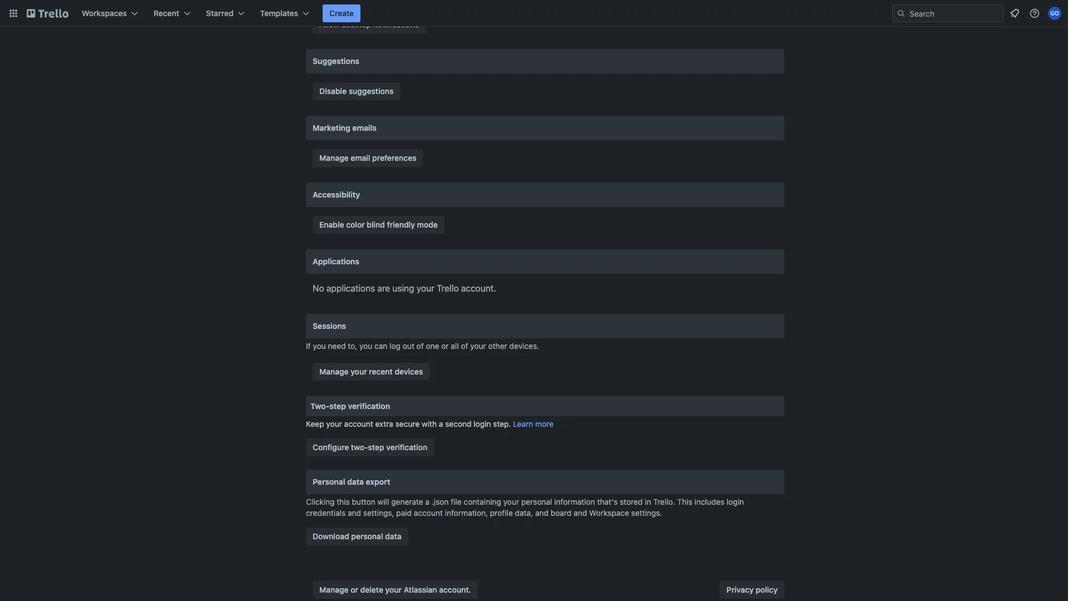 Task type: vqa. For each thing, say whether or not it's contained in the screenshot.
second Starred Icon from the bottom of the page
no



Task type: describe. For each thing, give the bounding box(es) containing it.
1 vertical spatial or
[[351, 585, 358, 594]]

suggestions
[[349, 87, 394, 96]]

manage email preferences link
[[313, 149, 423, 167]]

out
[[403, 341, 415, 351]]

trello.
[[654, 497, 675, 507]]

2 and from the left
[[535, 508, 549, 518]]

blind
[[367, 220, 385, 229]]

clicking
[[306, 497, 335, 507]]

file
[[451, 497, 462, 507]]

2 you from the left
[[360, 341, 373, 351]]

allow desktop notifications link
[[313, 16, 426, 33]]

to,
[[348, 341, 357, 351]]

stored
[[620, 497, 643, 507]]

trello
[[437, 283, 459, 294]]

download
[[313, 532, 349, 541]]

download personal data link
[[306, 528, 408, 545]]

recent
[[369, 367, 393, 376]]

need
[[328, 341, 346, 351]]

manage your recent devices
[[319, 367, 423, 376]]

learn more link
[[513, 419, 554, 429]]

sessions
[[313, 321, 346, 331]]

account. inside manage or delete your atlassian account. link
[[439, 585, 471, 594]]

information
[[555, 497, 595, 507]]

1 of from the left
[[417, 341, 424, 351]]

mode
[[417, 220, 438, 229]]

0 vertical spatial verification
[[348, 402, 390, 411]]

create
[[330, 9, 354, 18]]

your left other
[[471, 341, 486, 351]]

two-step verification
[[311, 402, 390, 411]]

in
[[645, 497, 651, 507]]

secure
[[396, 419, 420, 429]]

privacy policy link
[[720, 581, 785, 599]]

step.
[[493, 419, 511, 429]]

information,
[[445, 508, 488, 518]]

one
[[426, 341, 439, 351]]

enable color blind friendly mode
[[319, 220, 438, 229]]

keep your account extra secure with a second login step. learn more
[[306, 419, 554, 429]]

privacy policy
[[727, 585, 778, 594]]

0 vertical spatial account.
[[461, 283, 496, 294]]

primary element
[[0, 0, 1069, 27]]

suggestions
[[313, 56, 360, 66]]

recent button
[[147, 4, 197, 22]]

friendly
[[387, 220, 415, 229]]

disable suggestions
[[319, 87, 394, 96]]

will
[[378, 497, 389, 507]]

notifications
[[373, 20, 419, 29]]

using
[[393, 283, 414, 294]]

templates button
[[254, 4, 316, 22]]

0 vertical spatial or
[[442, 341, 449, 351]]

keep
[[306, 419, 324, 429]]

are
[[378, 283, 390, 294]]

0 notifications image
[[1009, 7, 1022, 20]]

generate
[[391, 497, 423, 507]]

applications
[[327, 283, 375, 294]]

delete
[[360, 585, 384, 594]]

email
[[351, 153, 370, 163]]

extra
[[375, 419, 394, 429]]

workspaces button
[[75, 4, 145, 22]]

emails
[[353, 123, 377, 132]]

0 vertical spatial data
[[347, 477, 364, 486]]

all
[[451, 341, 459, 351]]

includes
[[695, 497, 725, 507]]

your inside clicking this button will generate a .json file containing your personal information that's stored in trello. this includes login credentials and settings, paid account information, profile data, and board and workspace settings.
[[504, 497, 519, 507]]

3 and from the left
[[574, 508, 587, 518]]

1 horizontal spatial step
[[368, 443, 384, 452]]

applications
[[313, 257, 360, 266]]

configure
[[313, 443, 349, 452]]

a inside clicking this button will generate a .json file containing your personal information that's stored in trello. this includes login credentials and settings, paid account information, profile data, and board and workspace settings.
[[426, 497, 430, 507]]

Search field
[[906, 5, 1004, 22]]

manage for manage email preferences
[[319, 153, 349, 163]]

manage email preferences
[[319, 153, 417, 163]]

manage for manage your recent devices
[[319, 367, 349, 376]]

1 and from the left
[[348, 508, 361, 518]]

personal
[[313, 477, 345, 486]]

export
[[366, 477, 390, 486]]

enable
[[319, 220, 344, 229]]

marketing emails
[[313, 123, 377, 132]]

disable suggestions link
[[313, 82, 400, 100]]

1 horizontal spatial data
[[385, 532, 402, 541]]

marketing
[[313, 123, 351, 132]]

atlassian
[[404, 585, 437, 594]]

enable color blind friendly mode link
[[313, 216, 445, 234]]

allow
[[319, 20, 339, 29]]

your left recent
[[351, 367, 367, 376]]

can
[[375, 341, 388, 351]]

create button
[[323, 4, 361, 22]]



Task type: locate. For each thing, give the bounding box(es) containing it.
2 horizontal spatial and
[[574, 508, 587, 518]]

2 manage from the top
[[319, 367, 349, 376]]

1 horizontal spatial account
[[414, 508, 443, 518]]

personal down 'settings,'
[[351, 532, 383, 541]]

this
[[678, 497, 693, 507]]

recent
[[154, 9, 179, 18]]

of right out
[[417, 341, 424, 351]]

1 horizontal spatial you
[[360, 341, 373, 351]]

account down two-step verification
[[344, 419, 373, 429]]

you right to,
[[360, 341, 373, 351]]

0 vertical spatial account
[[344, 419, 373, 429]]

and down button
[[348, 508, 361, 518]]

data down paid
[[385, 532, 402, 541]]

if
[[306, 341, 311, 351]]

configure two-step verification link
[[306, 439, 434, 456]]

.json
[[432, 497, 449, 507]]

1 horizontal spatial or
[[442, 341, 449, 351]]

1 horizontal spatial and
[[535, 508, 549, 518]]

personal up data, on the left bottom of the page
[[522, 497, 552, 507]]

1 vertical spatial login
[[727, 497, 744, 507]]

you right if in the left bottom of the page
[[313, 341, 326, 351]]

this
[[337, 497, 350, 507]]

if you need to, you can log out of one or all of your other devices.
[[306, 341, 539, 351]]

account inside clicking this button will generate a .json file containing your personal information that's stored in trello. this includes login credentials and settings, paid account information, profile data, and board and workspace settings.
[[414, 508, 443, 518]]

privacy
[[727, 585, 754, 594]]

account down ".json"
[[414, 508, 443, 518]]

a left ".json"
[[426, 497, 430, 507]]

preferences
[[372, 153, 417, 163]]

0 horizontal spatial and
[[348, 508, 361, 518]]

disable
[[319, 87, 347, 96]]

two-
[[311, 402, 330, 411]]

personal inside clicking this button will generate a .json file containing your personal information that's stored in trello. this includes login credentials and settings, paid account information, profile data, and board and workspace settings.
[[522, 497, 552, 507]]

0 vertical spatial step
[[330, 402, 346, 411]]

0 horizontal spatial data
[[347, 477, 364, 486]]

that's
[[598, 497, 618, 507]]

or left all
[[442, 341, 449, 351]]

data,
[[515, 508, 533, 518]]

starred button
[[199, 4, 251, 22]]

personal data export
[[313, 477, 390, 486]]

learn
[[513, 419, 533, 429]]

of
[[417, 341, 424, 351], [461, 341, 468, 351]]

more
[[536, 419, 554, 429]]

no applications are using your trello account.
[[313, 283, 496, 294]]

or
[[442, 341, 449, 351], [351, 585, 358, 594]]

0 horizontal spatial or
[[351, 585, 358, 594]]

back to home image
[[27, 4, 68, 22]]

0 horizontal spatial account
[[344, 419, 373, 429]]

login right includes
[[727, 497, 744, 507]]

1 vertical spatial manage
[[319, 367, 349, 376]]

or left delete
[[351, 585, 358, 594]]

settings.
[[632, 508, 663, 518]]

0 vertical spatial login
[[474, 419, 491, 429]]

starred
[[206, 9, 234, 18]]

login inside clicking this button will generate a .json file containing your personal information that's stored in trello. this includes login credentials and settings, paid account information, profile data, and board and workspace settings.
[[727, 497, 744, 507]]

clicking this button will generate a .json file containing your personal information that's stored in trello. this includes login credentials and settings, paid account information, profile data, and board and workspace settings.
[[306, 497, 744, 518]]

credentials
[[306, 508, 346, 518]]

1 vertical spatial a
[[426, 497, 430, 507]]

settings,
[[363, 508, 394, 518]]

download personal data
[[313, 532, 402, 541]]

0 vertical spatial personal
[[522, 497, 552, 507]]

containing
[[464, 497, 501, 507]]

color
[[346, 220, 365, 229]]

your right using
[[417, 283, 435, 294]]

manage inside manage email preferences link
[[319, 153, 349, 163]]

allow desktop notifications
[[319, 20, 419, 29]]

data
[[347, 477, 364, 486], [385, 532, 402, 541]]

account. right atlassian
[[439, 585, 471, 594]]

step
[[330, 402, 346, 411], [368, 443, 384, 452]]

profile
[[490, 508, 513, 518]]

3 manage from the top
[[319, 585, 349, 594]]

data up button
[[347, 477, 364, 486]]

two-
[[351, 443, 368, 452]]

your up profile
[[504, 497, 519, 507]]

no
[[313, 283, 324, 294]]

button
[[352, 497, 376, 507]]

configure two-step verification
[[313, 443, 428, 452]]

1 vertical spatial data
[[385, 532, 402, 541]]

0 horizontal spatial of
[[417, 341, 424, 351]]

login
[[474, 419, 491, 429], [727, 497, 744, 507]]

step down extra
[[368, 443, 384, 452]]

your right keep
[[326, 419, 342, 429]]

1 horizontal spatial login
[[727, 497, 744, 507]]

second
[[445, 419, 472, 429]]

1 manage from the top
[[319, 153, 349, 163]]

verification
[[348, 402, 390, 411], [386, 443, 428, 452]]

account. right the trello
[[461, 283, 496, 294]]

1 you from the left
[[313, 341, 326, 351]]

0 horizontal spatial personal
[[351, 532, 383, 541]]

desktop
[[341, 20, 371, 29]]

board
[[551, 508, 572, 518]]

with
[[422, 419, 437, 429]]

1 vertical spatial verification
[[386, 443, 428, 452]]

1 horizontal spatial a
[[439, 419, 443, 429]]

templates
[[260, 9, 298, 18]]

0 horizontal spatial a
[[426, 497, 430, 507]]

1 vertical spatial step
[[368, 443, 384, 452]]

and down the information
[[574, 508, 587, 518]]

account
[[344, 419, 373, 429], [414, 508, 443, 518]]

manage or delete your atlassian account. link
[[313, 581, 478, 599]]

1 vertical spatial personal
[[351, 532, 383, 541]]

account.
[[461, 283, 496, 294], [439, 585, 471, 594]]

policy
[[756, 585, 778, 594]]

you
[[313, 341, 326, 351], [360, 341, 373, 351]]

search image
[[897, 9, 906, 18]]

manage or delete your atlassian account.
[[319, 585, 471, 594]]

2 vertical spatial manage
[[319, 585, 349, 594]]

of right all
[[461, 341, 468, 351]]

manage inside manage your recent devices link
[[319, 367, 349, 376]]

other
[[488, 341, 508, 351]]

1 horizontal spatial of
[[461, 341, 468, 351]]

devices.
[[510, 341, 539, 351]]

accessibility
[[313, 190, 360, 199]]

1 horizontal spatial personal
[[522, 497, 552, 507]]

0 vertical spatial manage
[[319, 153, 349, 163]]

1 vertical spatial account
[[414, 508, 443, 518]]

verification down "secure"
[[386, 443, 428, 452]]

personal inside download personal data link
[[351, 532, 383, 541]]

login left step.
[[474, 419, 491, 429]]

your right delete
[[386, 585, 402, 594]]

0 horizontal spatial login
[[474, 419, 491, 429]]

gary orlando (garyorlando) image
[[1049, 7, 1062, 20]]

workspace
[[589, 508, 629, 518]]

manage
[[319, 153, 349, 163], [319, 367, 349, 376], [319, 585, 349, 594]]

step up the configure
[[330, 402, 346, 411]]

and right data, on the left bottom of the page
[[535, 508, 549, 518]]

open information menu image
[[1030, 8, 1041, 19]]

log
[[390, 341, 401, 351]]

0 horizontal spatial step
[[330, 402, 346, 411]]

manage down need
[[319, 367, 349, 376]]

verification up extra
[[348, 402, 390, 411]]

and
[[348, 508, 361, 518], [535, 508, 549, 518], [574, 508, 587, 518]]

manage left delete
[[319, 585, 349, 594]]

a right with
[[439, 419, 443, 429]]

manage inside manage or delete your atlassian account. link
[[319, 585, 349, 594]]

manage for manage or delete your atlassian account.
[[319, 585, 349, 594]]

devices
[[395, 367, 423, 376]]

0 vertical spatial a
[[439, 419, 443, 429]]

1 vertical spatial account.
[[439, 585, 471, 594]]

paid
[[397, 508, 412, 518]]

manage left email
[[319, 153, 349, 163]]

personal
[[522, 497, 552, 507], [351, 532, 383, 541]]

2 of from the left
[[461, 341, 468, 351]]

0 horizontal spatial you
[[313, 341, 326, 351]]



